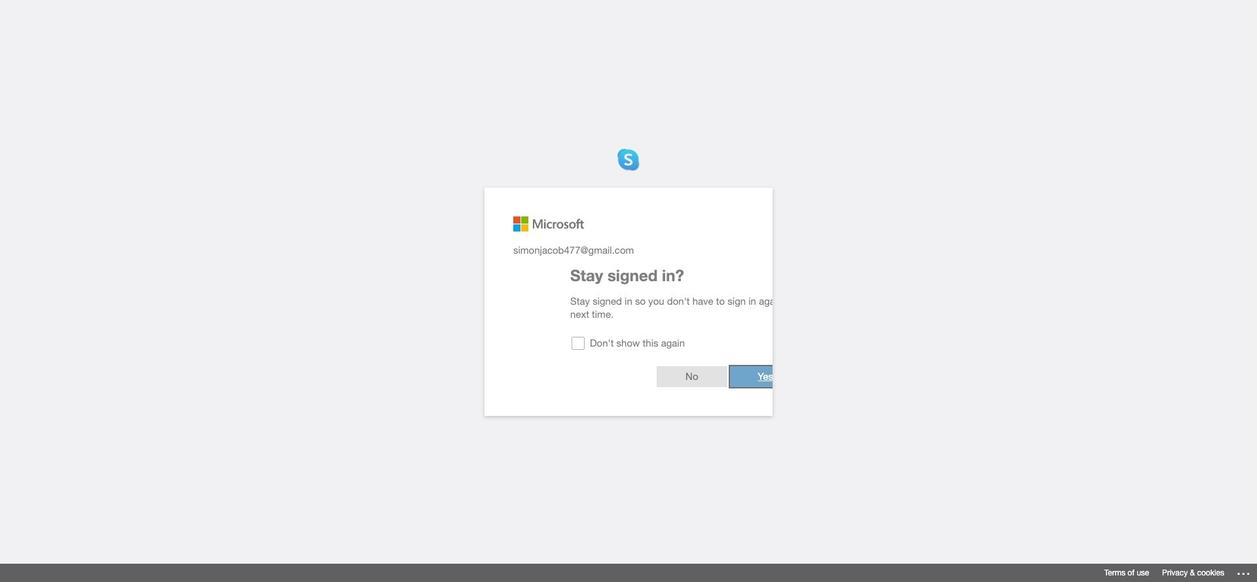 Task type: vqa. For each thing, say whether or not it's contained in the screenshot.
Microsoft image
yes



Task type: locate. For each thing, give the bounding box(es) containing it.
microsoft image
[[513, 217, 584, 232]]

None submit
[[682, 367, 752, 388]]

None button
[[608, 367, 679, 388]]

heading
[[522, 266, 752, 285]]



